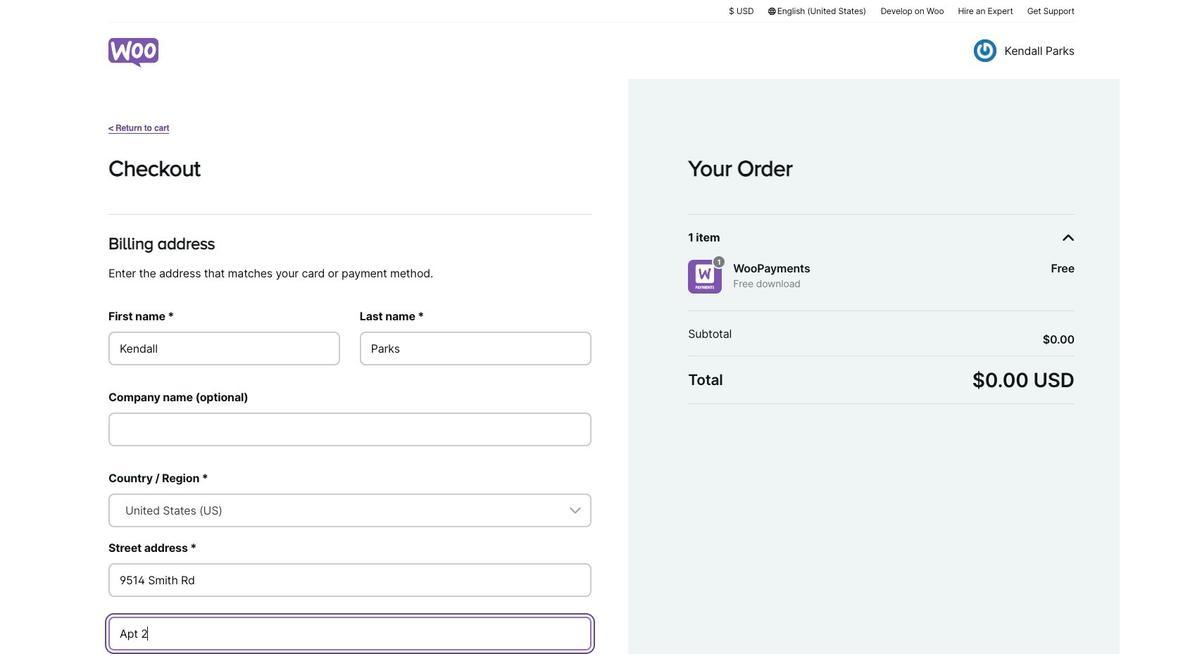 Task type: vqa. For each thing, say whether or not it's contained in the screenshot.
Royal Mail LINK
no



Task type: locate. For each thing, give the bounding box(es) containing it.
Country / Region field
[[108, 494, 592, 527]]

House number and street name text field
[[108, 563, 592, 597]]

None text field
[[108, 332, 340, 365], [360, 332, 592, 365], [108, 332, 340, 365], [360, 332, 592, 365]]

None text field
[[108, 413, 592, 446], [120, 502, 580, 519], [108, 413, 592, 446], [120, 502, 580, 519]]

open account menu image
[[974, 39, 996, 62]]



Task type: describe. For each thing, give the bounding box(es) containing it.
product icon image
[[688, 260, 722, 294]]

angle down image
[[1062, 232, 1075, 243]]

Apartment, suite, unit, etc. (optional) text field
[[108, 617, 592, 651]]



